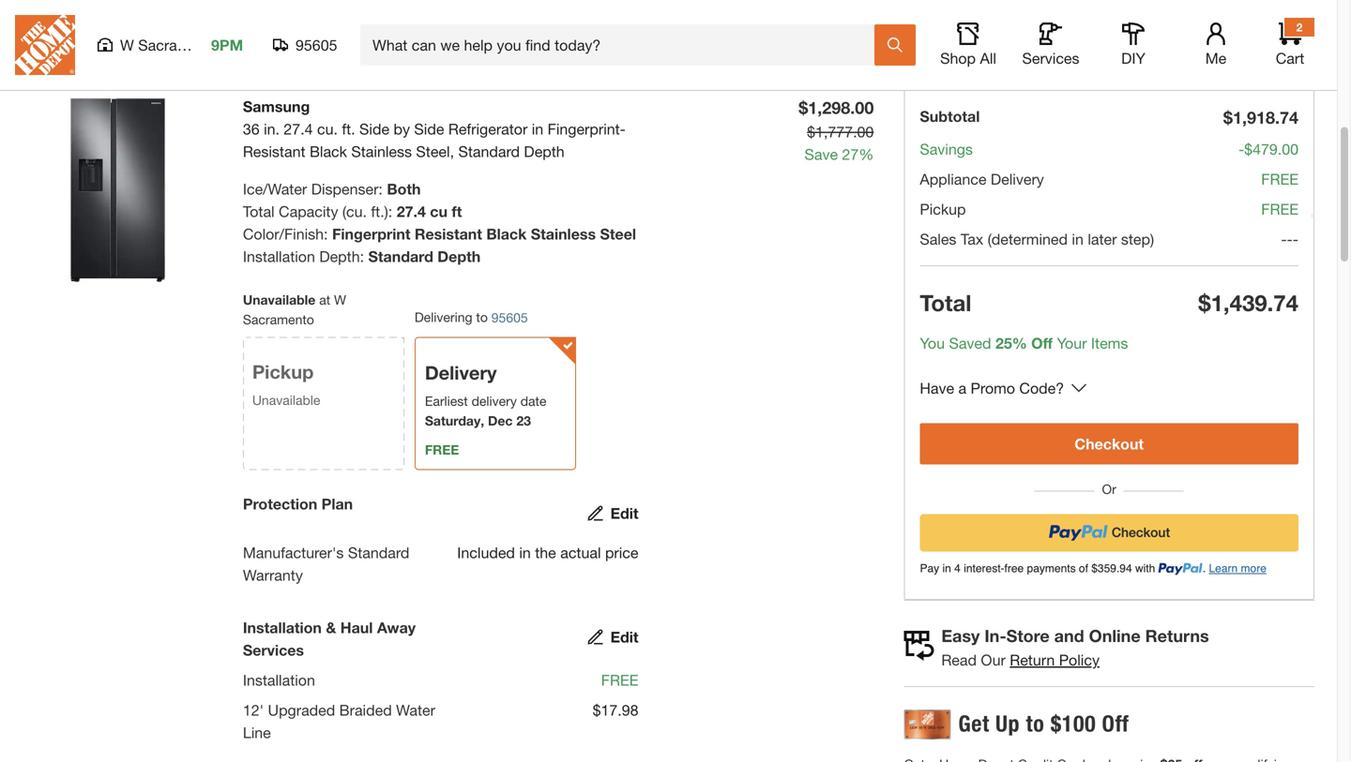 Task type: describe. For each thing, give the bounding box(es) containing it.
included in the actual price
[[457, 544, 638, 562]]

free up $17.98
[[601, 672, 638, 689]]

ice/water dispenser : both total capacity (cu. ft.) : 27.4 cu ft color/finish : fingerprint resistant black stainless steel installation depth : standard depth
[[243, 180, 636, 265]]

free down saturday,
[[425, 442, 459, 458]]

pickup for pickup unavailable
[[252, 361, 314, 383]]

w for w sacramento 9pm
[[120, 36, 134, 54]]

95605 inside delivering to 95605
[[491, 310, 528, 325]]

the home depot logo image
[[15, 15, 75, 75]]

1 horizontal spatial depth
[[437, 248, 481, 265]]

2
[[1296, 21, 1303, 34]]

shop all button
[[938, 23, 998, 68]]

services inside services button
[[1022, 49, 1079, 67]]

savings
[[920, 140, 973, 158]]

are
[[391, 9, 412, 27]]

ice/water
[[243, 180, 307, 198]]

save
[[805, 145, 838, 163]]

or
[[1095, 482, 1124, 497]]

easy in-store and online returns read our return policy
[[941, 626, 1209, 669]]

water
[[396, 702, 435, 719]]

price
[[605, 544, 638, 562]]

your order
[[920, 46, 1036, 73]]

all
[[980, 49, 996, 67]]

see
[[599, 9, 625, 27]]

get
[[958, 711, 990, 738]]

delivery inside delivery earliest delivery date saturday, dec 23
[[425, 362, 497, 384]]

black inside the ice/water dispenser : both total capacity (cu. ft.) : 27.4 cu ft color/finish : fingerprint resistant black stainless steel installation depth : standard depth
[[486, 225, 527, 243]]

in.
[[264, 120, 280, 138]]

color/finish
[[243, 225, 324, 243]]

sacramento for w sacramento
[[243, 312, 314, 327]]

appliances
[[122, 9, 195, 27]]

shop all
[[940, 49, 996, 67]]

delivery earliest delivery date saturday, dec 23
[[425, 362, 546, 429]]

0 vertical spatial unavailable
[[243, 292, 316, 308]]

(cu.
[[342, 203, 367, 220]]

standard inside the ice/water dispenser : both total capacity (cu. ft.) : 27.4 cu ft color/finish : fingerprint resistant black stainless steel installation depth : standard depth
[[368, 248, 433, 265]]

2 side from the left
[[414, 120, 444, 138]]

installation for installation
[[243, 672, 315, 689]]

free up ---
[[1261, 200, 1298, 218]]

: down fingerprint
[[360, 248, 364, 265]]

cu
[[430, 203, 447, 220]]

$1,777.00
[[807, 123, 874, 141]]

resistant inside the ice/water dispenser : both total capacity (cu. ft.) : 27.4 cu ft color/finish : fingerprint resistant black stainless steel installation depth : standard depth
[[415, 225, 482, 243]]

pickup for pickup
[[920, 200, 966, 218]]

read
[[941, 652, 977, 669]]

total inside the ice/water dispenser : both total capacity (cu. ft.) : 27.4 cu ft color/finish : fingerprint resistant black stainless steel installation depth : standard depth
[[243, 203, 275, 220]]

9pm
[[211, 36, 243, 54]]

standard inside manufacturer's standard warranty
[[348, 544, 409, 562]]

policy
[[1059, 652, 1100, 669]]

step)
[[1121, 230, 1154, 248]]

0 vertical spatial off
[[1031, 334, 1053, 352]]

delivery
[[472, 393, 517, 409]]

1 horizontal spatial to
[[1026, 711, 1045, 738]]

diy button
[[1103, 23, 1163, 68]]

date
[[520, 393, 546, 409]]

return policy
[[629, 9, 719, 27]]

have a promo code?
[[920, 380, 1064, 397]]

resistant inside samsung 36 in. 27.4 cu. ft. side by side refrigerator in fingerprint- resistant black stainless steel, standard depth
[[243, 142, 305, 160]]

w sacramento 9pm
[[120, 36, 243, 54]]

more
[[745, 9, 780, 27]]

item
[[1091, 334, 1121, 352]]

actual
[[560, 544, 601, 562]]

major
[[80, 9, 118, 27]]

manufacturer's standard warranty
[[243, 544, 409, 584]]

services inside 'installation & haul away services'
[[243, 642, 304, 659]]

cu.
[[317, 120, 338, 138]]

credit card icon image
[[904, 710, 951, 740]]

both
[[387, 180, 421, 198]]

: up ft.)
[[378, 180, 383, 198]]

cart
[[1276, 49, 1304, 67]]

---
[[1281, 230, 1298, 248]]

1 edit button from the top
[[577, 493, 653, 534]]

and/or
[[285, 9, 329, 27]]

stainless inside samsung 36 in. 27.4 cu. ft. side by side refrigerator in fingerprint- resistant black stainless steel, standard depth
[[351, 142, 412, 160]]

delivering
[[415, 310, 472, 325]]

promo
[[971, 380, 1015, 397]]

order
[[975, 46, 1036, 73]]

&
[[326, 619, 336, 637]]

me
[[1205, 49, 1226, 67]]

get up to $100 off
[[958, 711, 1129, 738]]

returnable
[[416, 9, 484, 27]]

included
[[457, 544, 515, 562]]

1 side from the left
[[359, 120, 389, 138]]

you
[[920, 334, 945, 352]]

and
[[1054, 626, 1084, 646]]

line
[[243, 724, 271, 742]]

later
[[1088, 230, 1117, 248]]

1 vertical spatial total
[[920, 289, 971, 316]]

protection
[[243, 495, 317, 513]]

warranty
[[243, 567, 303, 584]]

delivering to 95605
[[415, 310, 528, 325]]

12'
[[243, 702, 264, 719]]

depth inside samsung 36 in. 27.4 cu. ft. side by side refrigerator in fingerprint- resistant black stainless steel, standard depth
[[524, 142, 565, 160]]

in-
[[984, 626, 1006, 646]]

saved
[[949, 334, 991, 352]]

dispenser
[[311, 180, 378, 198]]

What can we help you find today? search field
[[372, 25, 873, 65]]

away
[[377, 619, 416, 637]]

edit for 2nd edit button from the bottom
[[610, 505, 638, 522]]

$1,918.74
[[1223, 107, 1298, 128]]

major appliances with defects and/or damage are returnable within 48 hours. see return policy for more details.
[[80, 9, 832, 27]]

cart 2
[[1276, 21, 1304, 67]]

with
[[199, 9, 227, 27]]

hours.
[[553, 9, 595, 27]]

checkout button
[[920, 424, 1298, 465]]

1 horizontal spatial delivery
[[991, 170, 1044, 188]]

w for w sacramento
[[334, 292, 346, 308]]



Task type: vqa. For each thing, say whether or not it's contained in the screenshot.
top Services
yes



Task type: locate. For each thing, give the bounding box(es) containing it.
1 vertical spatial services
[[243, 642, 304, 659]]

2 horizontal spatial in
[[1072, 230, 1084, 248]]

free
[[1261, 170, 1298, 188], [1261, 200, 1298, 218], [425, 442, 459, 458], [601, 672, 638, 689]]

0 vertical spatial resistant
[[243, 142, 305, 160]]

0 horizontal spatial resistant
[[243, 142, 305, 160]]

0 horizontal spatial services
[[243, 642, 304, 659]]

edit up "price"
[[610, 505, 638, 522]]

1 vertical spatial 95605
[[491, 310, 528, 325]]

depth down fingerprint-
[[524, 142, 565, 160]]

edit for 2nd edit button from the top
[[610, 628, 638, 646]]

resistant
[[243, 142, 305, 160], [415, 225, 482, 243]]

to
[[476, 310, 488, 325], [1026, 711, 1045, 738]]

1 horizontal spatial sacramento
[[243, 312, 314, 327]]

me button
[[1186, 23, 1246, 68]]

depth down ft
[[437, 248, 481, 265]]

27.4 down 'both'
[[397, 203, 426, 220]]

1 vertical spatial sacramento
[[243, 312, 314, 327]]

delivery up the (determined
[[991, 170, 1044, 188]]

1 horizontal spatial black
[[486, 225, 527, 243]]

installation
[[243, 248, 315, 265], [243, 619, 322, 637], [243, 672, 315, 689]]

1 vertical spatial 27.4
[[397, 203, 426, 220]]

0 horizontal spatial off
[[1031, 334, 1053, 352]]

up
[[995, 711, 1020, 738]]

1 vertical spatial unavailable
[[252, 393, 320, 408]]

upgraded
[[268, 702, 335, 719]]

0 horizontal spatial w
[[120, 36, 134, 54]]

tax
[[961, 230, 983, 248]]

0 horizontal spatial depth
[[319, 248, 360, 265]]

1 vertical spatial in
[[1072, 230, 1084, 248]]

total down the ice/water on the left of page
[[243, 203, 275, 220]]

saturday,
[[425, 413, 484, 429]]

0 horizontal spatial your
[[920, 46, 969, 73]]

alert containing major appliances with defects and/or damage are returnable within 48 hours. see
[[23, 0, 874, 49]]

resistant down in.
[[243, 142, 305, 160]]

pickup down w sacramento
[[252, 361, 314, 383]]

installation down color/finish
[[243, 248, 315, 265]]

pickup up sales
[[920, 200, 966, 218]]

95605 link
[[491, 308, 528, 328]]

1 edit from the top
[[610, 505, 638, 522]]

$1,439.74
[[1198, 289, 1298, 316]]

: down 'both'
[[388, 203, 392, 220]]

off
[[1031, 334, 1053, 352], [1102, 711, 1129, 738]]

free down $479.00
[[1261, 170, 1298, 188]]

online
[[1089, 626, 1141, 646]]

defects
[[231, 9, 280, 27]]

your left all
[[920, 46, 969, 73]]

details.
[[784, 9, 832, 27]]

stainless inside the ice/water dispenser : both total capacity (cu. ft.) : 27.4 cu ft color/finish : fingerprint resistant black stainless steel installation depth : standard depth
[[531, 225, 596, 243]]

edit button up "price"
[[577, 493, 653, 534]]

in left fingerprint-
[[532, 120, 543, 138]]

0 horizontal spatial stainless
[[351, 142, 412, 160]]

1 vertical spatial w
[[334, 292, 346, 308]]

1 vertical spatial to
[[1026, 711, 1045, 738]]

1 vertical spatial standard
[[368, 248, 433, 265]]

0 vertical spatial 95605
[[296, 36, 337, 54]]

27.4 inside samsung 36 in. 27.4 cu. ft. side by side refrigerator in fingerprint- resistant black stainless steel, standard depth
[[284, 120, 313, 138]]

0 vertical spatial total
[[243, 203, 275, 220]]

alert
[[23, 0, 874, 49]]

1 horizontal spatial side
[[414, 120, 444, 138]]

0 vertical spatial installation
[[243, 248, 315, 265]]

sacramento for w sacramento 9pm
[[138, 36, 220, 54]]

1 installation from the top
[[243, 248, 315, 265]]

$17.98
[[593, 702, 638, 719]]

0 horizontal spatial black
[[310, 142, 347, 160]]

1 horizontal spatial off
[[1102, 711, 1129, 738]]

1 horizontal spatial your
[[1057, 334, 1087, 352]]

pickup unavailable
[[252, 361, 320, 408]]

0 vertical spatial delivery
[[991, 170, 1044, 188]]

$1,298.00 $1,777.00 save 27%
[[799, 97, 874, 163]]

store
[[1006, 626, 1050, 646]]

2 vertical spatial standard
[[348, 544, 409, 562]]

2 edit button from the top
[[577, 617, 653, 658]]

stainless
[[351, 142, 412, 160], [531, 225, 596, 243]]

1 vertical spatial edit button
[[577, 617, 653, 658]]

95605
[[296, 36, 337, 54], [491, 310, 528, 325]]

return policy link
[[1010, 652, 1100, 669]]

95605 down and/or
[[296, 36, 337, 54]]

27.4
[[284, 120, 313, 138], [397, 203, 426, 220]]

0 horizontal spatial to
[[476, 310, 488, 325]]

1 vertical spatial stainless
[[531, 225, 596, 243]]

1 vertical spatial your
[[1057, 334, 1087, 352]]

subtotal
[[920, 107, 980, 125]]

$479.00
[[1244, 140, 1298, 158]]

steel
[[600, 225, 636, 243]]

to left 95605 link
[[476, 310, 488, 325]]

installation & haul away services
[[243, 619, 416, 659]]

1 horizontal spatial w
[[334, 292, 346, 308]]

0 vertical spatial to
[[476, 310, 488, 325]]

delivery up earliest
[[425, 362, 497, 384]]

27.4 right in.
[[284, 120, 313, 138]]

0 vertical spatial services
[[1022, 49, 1079, 67]]

$100
[[1051, 711, 1096, 738]]

0 horizontal spatial delivery
[[425, 362, 497, 384]]

2 vertical spatial in
[[519, 544, 531, 562]]

black down cu.
[[310, 142, 347, 160]]

pickup inside pickup unavailable
[[252, 361, 314, 383]]

code?
[[1019, 380, 1064, 397]]

ft
[[452, 203, 462, 220]]

earliest
[[425, 393, 468, 409]]

installation left &
[[243, 619, 322, 637]]

total up you at the top of page
[[920, 289, 971, 316]]

48
[[532, 9, 549, 27]]

0 vertical spatial standard
[[458, 142, 520, 160]]

0 horizontal spatial 27.4
[[284, 120, 313, 138]]

1 horizontal spatial stainless
[[531, 225, 596, 243]]

steel,
[[416, 142, 454, 160]]

haul
[[340, 619, 373, 637]]

checkout
[[1074, 435, 1144, 453]]

black
[[310, 142, 347, 160], [486, 225, 527, 243]]

you saved 25% off your item s
[[920, 334, 1128, 352]]

0 vertical spatial edit button
[[577, 493, 653, 534]]

w down appliances
[[120, 36, 134, 54]]

your left "item"
[[1057, 334, 1087, 352]]

2 installation from the top
[[243, 619, 322, 637]]

stainless left the "steel"
[[531, 225, 596, 243]]

standard inside samsung 36 in. 27.4 cu. ft. side by side refrigerator in fingerprint- resistant black stainless steel, standard depth
[[458, 142, 520, 160]]

0 horizontal spatial side
[[359, 120, 389, 138]]

services right all
[[1022, 49, 1079, 67]]

capacity
[[279, 203, 338, 220]]

standard down 'plan' in the left of the page
[[348, 544, 409, 562]]

: down capacity
[[324, 225, 328, 243]]

depth down fingerprint
[[319, 248, 360, 265]]

a
[[958, 380, 966, 397]]

have
[[920, 380, 954, 397]]

27%
[[842, 145, 874, 163]]

standard down refrigerator
[[458, 142, 520, 160]]

w sacramento
[[243, 292, 346, 327]]

0 horizontal spatial in
[[519, 544, 531, 562]]

-$479.00
[[1238, 140, 1298, 158]]

0 horizontal spatial 95605
[[296, 36, 337, 54]]

samsung
[[243, 97, 310, 115]]

0 vertical spatial w
[[120, 36, 134, 54]]

sacramento down unavailable at
[[243, 312, 314, 327]]

stainless down by at the left of page
[[351, 142, 412, 160]]

1 horizontal spatial pickup
[[920, 200, 966, 218]]

edit
[[610, 505, 638, 522], [610, 628, 638, 646]]

1 vertical spatial resistant
[[415, 225, 482, 243]]

0 horizontal spatial total
[[243, 203, 275, 220]]

standard down fingerprint
[[368, 248, 433, 265]]

appliance
[[920, 170, 986, 188]]

resistant down ft
[[415, 225, 482, 243]]

services button
[[1021, 23, 1081, 68]]

edit up $17.98
[[610, 628, 638, 646]]

2 horizontal spatial depth
[[524, 142, 565, 160]]

refrigerator
[[448, 120, 528, 138]]

0 horizontal spatial sacramento
[[138, 36, 220, 54]]

0 vertical spatial your
[[920, 46, 969, 73]]

return policy link
[[629, 9, 719, 27]]

36
[[243, 120, 260, 138]]

return
[[1010, 652, 1055, 669]]

2 vertical spatial installation
[[243, 672, 315, 689]]

in left later
[[1072, 230, 1084, 248]]

95605 inside button
[[296, 36, 337, 54]]

0 vertical spatial in
[[532, 120, 543, 138]]

3 installation from the top
[[243, 672, 315, 689]]

services up the 12'
[[243, 642, 304, 659]]

returns
[[1145, 626, 1209, 646]]

off right '25%'
[[1031, 334, 1053, 352]]

black up 95605 link
[[486, 225, 527, 243]]

in left the
[[519, 544, 531, 562]]

in
[[532, 120, 543, 138], [1072, 230, 1084, 248], [519, 544, 531, 562]]

side up steel,
[[414, 120, 444, 138]]

edit button up $17.98
[[577, 617, 653, 658]]

1 horizontal spatial resistant
[[415, 225, 482, 243]]

ft.)
[[371, 203, 388, 220]]

1 vertical spatial delivery
[[425, 362, 497, 384]]

in inside samsung 36 in. 27.4 cu. ft. side by side refrigerator in fingerprint- resistant black stainless steel, standard depth
[[532, 120, 543, 138]]

0 horizontal spatial pickup
[[252, 361, 314, 383]]

unavailable down w sacramento
[[252, 393, 320, 408]]

1 vertical spatial pickup
[[252, 361, 314, 383]]

0 vertical spatial sacramento
[[138, 36, 220, 54]]

2 edit from the top
[[610, 628, 638, 646]]

1 vertical spatial off
[[1102, 711, 1129, 738]]

installation inside the ice/water dispenser : both total capacity (cu. ft.) : 27.4 cu ft color/finish : fingerprint resistant black stainless steel installation depth : standard depth
[[243, 248, 315, 265]]

sales tax (determined in later step)
[[920, 230, 1154, 248]]

1 horizontal spatial in
[[532, 120, 543, 138]]

installation up upgraded on the left of page
[[243, 672, 315, 689]]

side right ft.
[[359, 120, 389, 138]]

1 horizontal spatial total
[[920, 289, 971, 316]]

to inside delivering to 95605
[[476, 310, 488, 325]]

ft.
[[342, 120, 355, 138]]

27.4 inside the ice/water dispenser : both total capacity (cu. ft.) : 27.4 cu ft color/finish : fingerprint resistant black stainless steel installation depth : standard depth
[[397, 203, 426, 220]]

12' upgraded braided water line
[[243, 702, 435, 742]]

1 vertical spatial installation
[[243, 619, 322, 637]]

w right at
[[334, 292, 346, 308]]

1 horizontal spatial 95605
[[491, 310, 528, 325]]

0 vertical spatial stainless
[[351, 142, 412, 160]]

0 vertical spatial pickup
[[920, 200, 966, 218]]

1 horizontal spatial 27.4
[[397, 203, 426, 220]]

sales
[[920, 230, 956, 248]]

w inside w sacramento
[[334, 292, 346, 308]]

1 vertical spatial black
[[486, 225, 527, 243]]

at
[[319, 292, 330, 308]]

product image
[[23, 95, 213, 285]]

to right up
[[1026, 711, 1045, 738]]

installation inside 'installation & haul away services'
[[243, 619, 322, 637]]

sacramento inside w sacramento
[[243, 312, 314, 327]]

samsung 36 in. 27.4 cu. ft. side by side refrigerator in fingerprint- resistant black stainless steel, standard depth
[[243, 97, 626, 160]]

our
[[981, 652, 1006, 669]]

95605 right delivering
[[491, 310, 528, 325]]

edit button
[[577, 493, 653, 534], [577, 617, 653, 658]]

braided
[[339, 702, 392, 719]]

0 vertical spatial 27.4
[[284, 120, 313, 138]]

black inside samsung 36 in. 27.4 cu. ft. side by side refrigerator in fingerprint- resistant black stainless steel, standard depth
[[310, 142, 347, 160]]

1 vertical spatial edit
[[610, 628, 638, 646]]

for
[[723, 9, 741, 27]]

have a promo code? link
[[920, 377, 1064, 401]]

installation for installation & haul away services
[[243, 619, 322, 637]]

protection plan
[[243, 495, 353, 513]]

unavailable left at
[[243, 292, 316, 308]]

0 vertical spatial black
[[310, 142, 347, 160]]

sacramento down appliances
[[138, 36, 220, 54]]

plan
[[322, 495, 353, 513]]

off right $100
[[1102, 711, 1129, 738]]

1 horizontal spatial services
[[1022, 49, 1079, 67]]

0 vertical spatial edit
[[610, 505, 638, 522]]



